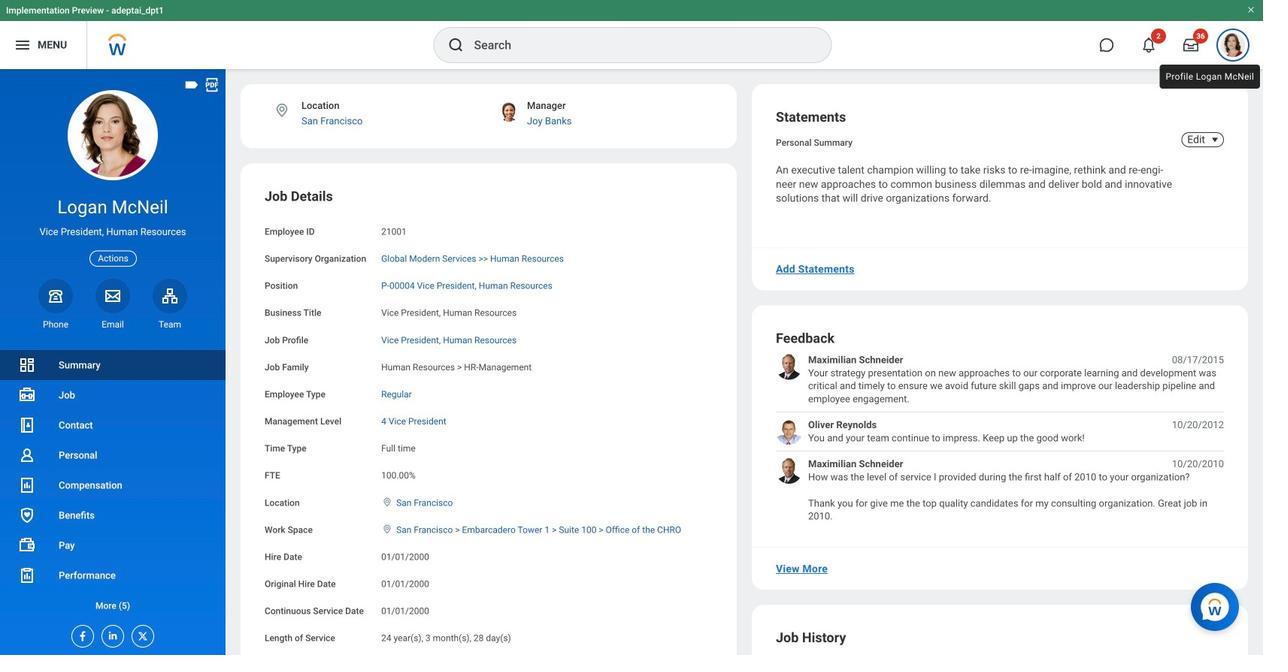 Task type: vqa. For each thing, say whether or not it's contained in the screenshot.
Summary icon
yes



Task type: locate. For each thing, give the bounding box(es) containing it.
x image
[[132, 626, 149, 643]]

1 employee's photo (maximilian schneider) image from the top
[[776, 354, 802, 380]]

contact image
[[18, 417, 36, 435]]

employee's photo (maximilian schneider) image
[[776, 354, 802, 380], [776, 458, 802, 484]]

0 vertical spatial employee's photo (maximilian schneider) image
[[776, 354, 802, 380]]

full time element
[[381, 441, 416, 454]]

mail image
[[104, 287, 122, 305]]

group
[[265, 188, 713, 656]]

location image
[[381, 497, 393, 508]]

location image
[[274, 102, 290, 119], [381, 524, 393, 535]]

employee's photo (maximilian schneider) image down employee's photo (oliver reynolds)
[[776, 458, 802, 484]]

Search Workday  search field
[[474, 29, 800, 62]]

pay image
[[18, 537, 36, 555]]

banner
[[0, 0, 1263, 69]]

compensation image
[[18, 477, 36, 495]]

list
[[0, 350, 226, 621], [776, 354, 1224, 523]]

employee's photo (maximilian schneider) image up employee's photo (oliver reynolds)
[[776, 354, 802, 380]]

search image
[[447, 36, 465, 54]]

phone logan mcneil element
[[38, 319, 73, 331]]

summary image
[[18, 356, 36, 374]]

justify image
[[14, 36, 32, 54]]

inbox large image
[[1183, 38, 1198, 53]]

linkedin image
[[102, 626, 119, 642]]

close environment banner image
[[1247, 5, 1256, 14]]

benefits image
[[18, 507, 36, 525]]

phone image
[[45, 287, 66, 305]]

team logan mcneil element
[[153, 319, 187, 331]]

0 horizontal spatial location image
[[274, 102, 290, 119]]

1 vertical spatial employee's photo (maximilian schneider) image
[[776, 458, 802, 484]]

navigation pane region
[[0, 69, 226, 656]]

1 horizontal spatial location image
[[381, 524, 393, 535]]

caret down image
[[1206, 134, 1224, 146]]

view team image
[[161, 287, 179, 305]]

performance image
[[18, 567, 36, 585]]

employee's photo (oliver reynolds) image
[[776, 419, 802, 445]]

tooltip
[[1157, 62, 1263, 92]]



Task type: describe. For each thing, give the bounding box(es) containing it.
tag image
[[183, 77, 200, 93]]

personal image
[[18, 447, 36, 465]]

0 vertical spatial location image
[[274, 102, 290, 119]]

0 horizontal spatial list
[[0, 350, 226, 621]]

email logan mcneil element
[[95, 319, 130, 331]]

profile logan mcneil image
[[1221, 33, 1245, 60]]

view printable version (pdf) image
[[204, 77, 220, 93]]

2 employee's photo (maximilian schneider) image from the top
[[776, 458, 802, 484]]

job image
[[18, 386, 36, 404]]

1 vertical spatial location image
[[381, 524, 393, 535]]

notifications large image
[[1141, 38, 1156, 53]]

personal summary element
[[776, 135, 853, 148]]

facebook image
[[72, 626, 89, 643]]

1 horizontal spatial list
[[776, 354, 1224, 523]]



